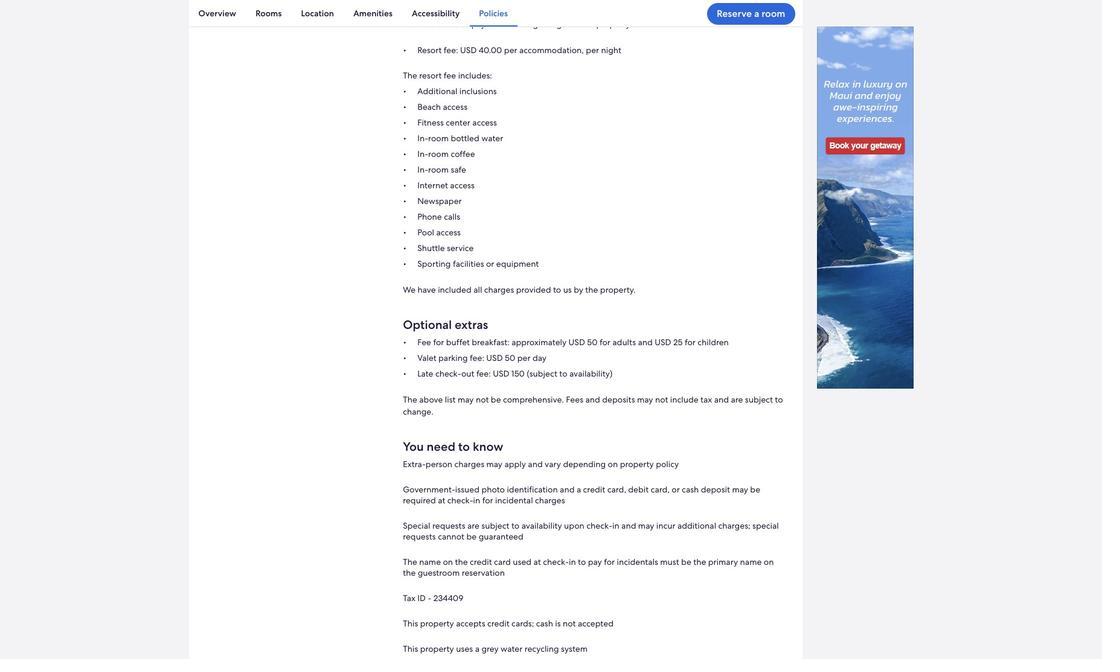 Task type: describe. For each thing, give the bounding box(es) containing it.
be inside the above list may not be comprehensive. fees and deposits may not include tax and are subject to change.
[[491, 394, 501, 405]]

subject inside the above list may not be comprehensive. fees and deposits may not include tax and are subject to change.
[[745, 394, 773, 405]]

be right you'll
[[425, 18, 435, 29]]

service
[[447, 243, 474, 253]]

required
[[403, 495, 436, 506]]

location link
[[291, 0, 344, 27]]

access for pool access
[[436, 227, 461, 238]]

we
[[403, 284, 416, 295]]

internet access
[[418, 180, 475, 191]]

for inside the name on the credit card used at check-in to pay for incidentals must be the primary name on the guestroom reservation
[[604, 557, 615, 568]]

primary
[[708, 557, 738, 568]]

accepted
[[578, 618, 614, 629]]

0 horizontal spatial on
[[443, 557, 453, 568]]

includes:
[[458, 70, 492, 81]]

policy
[[656, 459, 679, 470]]

the up tax
[[403, 568, 416, 578]]

accessibility
[[412, 8, 460, 19]]

2 vertical spatial credit
[[488, 618, 510, 629]]

are inside special requests are subject to availability upon check-in and may incur additional charges; special requests cannot be guaranteed
[[468, 520, 480, 531]]

2 vertical spatial fee:
[[477, 368, 491, 379]]

1 card, from the left
[[608, 484, 626, 495]]

accessibility link
[[402, 0, 470, 27]]

charges inside the government-issued photo identification and a credit card, debit card, or cash deposit may be required at check-in for incidental charges
[[535, 495, 565, 506]]

the left property:
[[582, 18, 595, 29]]

you'll be asked to pay the following charges at the property:
[[403, 18, 633, 29]]

fee
[[418, 337, 431, 348]]

safe
[[451, 164, 466, 175]]

newspaper list item
[[403, 195, 788, 206]]

subject inside special requests are subject to availability upon check-in and may incur additional charges; special requests cannot be guaranteed
[[482, 520, 510, 531]]

beach access
[[418, 101, 468, 112]]

additional
[[418, 86, 458, 96]]

we have included all charges provided to us by the property.
[[403, 284, 636, 295]]

internet access list item
[[403, 180, 788, 191]]

deposit
[[701, 484, 730, 495]]

uses
[[456, 644, 473, 655]]

guaranteed
[[479, 531, 524, 542]]

pool access
[[418, 227, 461, 238]]

(subject
[[527, 368, 558, 379]]

tax id - 234409
[[403, 593, 464, 604]]

know
[[473, 439, 504, 455]]

this property uses a grey water recycling system
[[403, 644, 588, 655]]

1 horizontal spatial on
[[608, 459, 618, 470]]

1 vertical spatial 50
[[505, 353, 515, 363]]

or inside the government-issued photo identification and a credit card, debit card, or cash deposit may be required at check-in for incidental charges
[[672, 484, 680, 495]]

have
[[418, 284, 436, 295]]

shuttle
[[418, 243, 445, 253]]

sporting facilities or equipment list item
[[403, 258, 788, 269]]

us
[[563, 284, 572, 295]]

room for in-room safe
[[428, 164, 449, 175]]

newspaper
[[418, 195, 462, 206]]

requests left cannot
[[403, 531, 436, 542]]

night
[[601, 44, 622, 55]]

credit inside the government-issued photo identification and a credit card, debit card, or cash deposit may be required at check-in for incidental charges
[[583, 484, 605, 495]]

in-room safe list item
[[403, 164, 788, 175]]

check- inside the name on the credit card used at check-in to pay for incidentals must be the primary name on the guestroom reservation
[[543, 557, 569, 568]]

sporting
[[418, 258, 451, 269]]

comprehensive.
[[503, 394, 564, 405]]

adults
[[613, 337, 636, 348]]

center
[[446, 117, 471, 128]]

0 vertical spatial fee:
[[444, 44, 458, 55]]

in- for in-room coffee
[[418, 148, 428, 159]]

amenities link
[[344, 0, 402, 27]]

reserve
[[717, 7, 752, 20]]

may inside special requests are subject to availability upon check-in and may incur additional charges; special requests cannot be guaranteed
[[638, 520, 654, 531]]

approximately
[[512, 337, 567, 348]]

fee for buffet breakfast: approximately usd 50 for adults and usd 25 for children list item
[[403, 337, 788, 348]]

overview
[[198, 8, 236, 19]]

2 vertical spatial a
[[475, 644, 480, 655]]

pool access list item
[[403, 227, 788, 238]]

usd left 150 on the bottom left of the page
[[493, 368, 510, 379]]

late check-out fee: usd 150 (subject to availability) list item
[[403, 368, 788, 379]]

card
[[494, 557, 511, 568]]

by
[[574, 284, 583, 295]]

accommodation,
[[520, 44, 584, 55]]

incidentals
[[617, 557, 658, 568]]

sporting facilities or equipment
[[418, 258, 539, 269]]

the left "primary"
[[694, 557, 706, 568]]

equipment
[[496, 258, 539, 269]]

0 vertical spatial or
[[486, 258, 494, 269]]

property for this property accepts credit cards; cash is not accepted
[[420, 618, 454, 629]]

at inside the government-issued photo identification and a credit card, debit card, or cash deposit may be required at check-in for incidental charges
[[438, 495, 445, 506]]

0 horizontal spatial cash
[[536, 618, 553, 629]]

room for in-room bottled water
[[428, 133, 449, 144]]

usd up valet parking fee: usd 50 per day list item
[[569, 337, 585, 348]]

extra-person charges may apply and vary depending on property policy
[[403, 459, 679, 470]]

property.
[[600, 284, 636, 295]]

resort
[[418, 44, 442, 55]]

check- down parking
[[435, 368, 461, 379]]

incur
[[657, 520, 676, 531]]

may inside the government-issued photo identification and a credit card, debit card, or cash deposit may be required at check-in for incidental charges
[[732, 484, 748, 495]]

per left the day at the bottom left
[[518, 353, 531, 363]]

calls
[[444, 211, 460, 222]]

per left the night
[[586, 44, 599, 55]]

list containing overview
[[189, 0, 803, 27]]

0 vertical spatial at
[[572, 18, 580, 29]]

id
[[418, 593, 426, 604]]

additional inclusions
[[418, 86, 497, 96]]

incidental
[[495, 495, 533, 506]]

apply
[[505, 459, 526, 470]]

cards;
[[512, 618, 534, 629]]

recycling
[[525, 644, 559, 655]]

rooms
[[256, 8, 282, 19]]

fee for buffet breakfast: approximately usd 50 for adults and usd 25 for children
[[418, 337, 729, 348]]

in inside the name on the credit card used at check-in to pay for incidentals must be the primary name on the guestroom reservation
[[569, 557, 576, 568]]

and left vary
[[528, 459, 543, 470]]

access up bottled
[[473, 117, 497, 128]]

in- for in-room safe
[[418, 164, 428, 175]]

shuttle service list item
[[403, 243, 788, 253]]

additional
[[678, 520, 717, 531]]

in-room bottled water
[[418, 133, 503, 144]]

resort
[[419, 70, 442, 81]]

need
[[427, 439, 456, 455]]

2 name from the left
[[740, 557, 762, 568]]

you
[[403, 439, 424, 455]]

included
[[438, 284, 472, 295]]

charges right all
[[484, 284, 514, 295]]

25
[[674, 337, 683, 348]]

pool
[[418, 227, 434, 238]]

vary
[[545, 459, 561, 470]]

phone calls list item
[[403, 211, 788, 222]]

availability)
[[570, 368, 613, 379]]

0 horizontal spatial pay
[[472, 18, 485, 29]]

234409
[[434, 593, 464, 604]]

late check-out fee: usd 150 (subject to availability)
[[418, 368, 613, 379]]

a inside button
[[754, 7, 760, 20]]

special
[[753, 520, 779, 531]]

person
[[426, 459, 453, 470]]

to inside special requests are subject to availability upon check-in and may incur additional charges; special requests cannot be guaranteed
[[512, 520, 520, 531]]

breakfast:
[[472, 337, 510, 348]]



Task type: locate. For each thing, give the bounding box(es) containing it.
late
[[418, 368, 433, 379]]

pay inside the name on the credit card used at check-in to pay for incidentals must be the primary name on the guestroom reservation
[[588, 557, 602, 568]]

and right adults
[[638, 337, 653, 348]]

the above list may not be comprehensive. fees and deposits may not include tax and are subject to change.
[[403, 394, 783, 417]]

day
[[533, 353, 547, 363]]

0 horizontal spatial in
[[473, 495, 480, 506]]

for up valet parking fee: usd 50 per day list item
[[600, 337, 611, 348]]

access down 'additional inclusions'
[[443, 101, 468, 112]]

name
[[419, 557, 441, 568], [740, 557, 762, 568]]

in inside the government-issued photo identification and a credit card, debit card, or cash deposit may be required at check-in for incidental charges
[[473, 495, 480, 506]]

may down know
[[487, 459, 503, 470]]

the right by
[[586, 284, 598, 295]]

charges up accommodation,
[[540, 18, 570, 29]]

on right depending
[[608, 459, 618, 470]]

beach access list item
[[403, 101, 788, 112]]

room up in-room coffee
[[428, 133, 449, 144]]

in-room coffee list item
[[403, 148, 788, 159]]

name right "primary"
[[740, 557, 762, 568]]

beach
[[418, 101, 441, 112]]

tax
[[403, 593, 416, 604]]

2 this from the top
[[403, 644, 418, 655]]

optional
[[403, 317, 452, 333]]

may right the deposit
[[732, 484, 748, 495]]

the down cannot
[[455, 557, 468, 568]]

the left the resort
[[403, 70, 417, 81]]

fee: right out
[[477, 368, 491, 379]]

be right must
[[681, 557, 692, 568]]

water right bottled
[[482, 133, 503, 144]]

requests right special
[[433, 520, 465, 531]]

2 vertical spatial property
[[420, 644, 454, 655]]

on
[[608, 459, 618, 470], [443, 557, 453, 568], [764, 557, 774, 568]]

check- inside the government-issued photo identification and a credit card, debit card, or cash deposit may be required at check-in for incidental charges
[[448, 495, 473, 506]]

for inside the government-issued photo identification and a credit card, debit card, or cash deposit may be required at check-in for incidental charges
[[482, 495, 493, 506]]

1 vertical spatial credit
[[470, 557, 492, 568]]

list containing fee for buffet breakfast: approximately usd 50 for adults and usd 25 for children
[[403, 337, 788, 379]]

per
[[504, 44, 517, 55], [586, 44, 599, 55], [518, 353, 531, 363]]

the left guestroom at the bottom of page
[[403, 557, 417, 568]]

0 horizontal spatial name
[[419, 557, 441, 568]]

0 horizontal spatial are
[[468, 520, 480, 531]]

property left "uses"
[[420, 644, 454, 655]]

50
[[587, 337, 598, 348], [505, 353, 515, 363]]

charges up availability
[[535, 495, 565, 506]]

2 vertical spatial list
[[403, 337, 788, 379]]

cash inside the government-issued photo identification and a credit card, debit card, or cash deposit may be required at check-in for incidental charges
[[682, 484, 699, 495]]

list
[[445, 394, 456, 405]]

1 the from the top
[[403, 70, 417, 81]]

name down cannot
[[419, 557, 441, 568]]

this
[[403, 618, 418, 629], [403, 644, 418, 655]]

per right 40.00
[[504, 44, 517, 55]]

check- right upon
[[587, 520, 613, 531]]

2 horizontal spatial on
[[764, 557, 774, 568]]

be up special
[[750, 484, 761, 495]]

in down special requests are subject to availability upon check-in and may incur additional charges; special requests cannot be guaranteed
[[569, 557, 576, 568]]

resort fee: usd 40.00 per accommodation, per night
[[418, 44, 622, 55]]

at inside the name on the credit card used at check-in to pay for incidentals must be the primary name on the guestroom reservation
[[534, 557, 541, 568]]

must
[[660, 557, 679, 568]]

the inside the name on the credit card used at check-in to pay for incidentals must be the primary name on the guestroom reservation
[[403, 557, 417, 568]]

at right required
[[438, 495, 445, 506]]

or down "policy"
[[672, 484, 680, 495]]

usd down breakfast:
[[487, 353, 503, 363]]

you'll
[[403, 18, 423, 29]]

card,
[[608, 484, 626, 495], [651, 484, 670, 495]]

water right grey
[[501, 644, 523, 655]]

at right used
[[534, 557, 541, 568]]

fee: right resort
[[444, 44, 458, 55]]

1 horizontal spatial a
[[577, 484, 581, 495]]

room right reserve
[[762, 7, 786, 20]]

be right cannot
[[467, 531, 477, 542]]

for right fee
[[433, 337, 444, 348]]

0 horizontal spatial 50
[[505, 353, 515, 363]]

1 horizontal spatial or
[[672, 484, 680, 495]]

are right cannot
[[468, 520, 480, 531]]

valet
[[418, 353, 437, 363]]

the for the resort fee includes:
[[403, 70, 417, 81]]

2 card, from the left
[[651, 484, 670, 495]]

1 this from the top
[[403, 618, 418, 629]]

the up 40.00
[[488, 18, 500, 29]]

be inside the government-issued photo identification and a credit card, debit card, or cash deposit may be required at check-in for incidental charges
[[750, 484, 761, 495]]

check- left photo
[[448, 495, 473, 506]]

charges down you need to know
[[455, 459, 485, 470]]

credit
[[583, 484, 605, 495], [470, 557, 492, 568], [488, 618, 510, 629]]

additional inclusions list item
[[403, 86, 788, 96]]

in right upon
[[613, 520, 620, 531]]

credit down depending
[[583, 484, 605, 495]]

resort fee: usd 40.00 per accommodation, per night list item
[[403, 44, 788, 55]]

not
[[476, 394, 489, 405], [655, 394, 668, 405], [563, 618, 576, 629]]

be inside the name on the credit card used at check-in to pay for incidentals must be the primary name on the guestroom reservation
[[681, 557, 692, 568]]

in left photo
[[473, 495, 480, 506]]

check- right used
[[543, 557, 569, 568]]

internet
[[418, 180, 448, 191]]

rooms link
[[246, 0, 291, 27]]

0 horizontal spatial not
[[476, 394, 489, 405]]

1 name from the left
[[419, 557, 441, 568]]

2 vertical spatial at
[[534, 557, 541, 568]]

card, left debit
[[608, 484, 626, 495]]

0 horizontal spatial card,
[[608, 484, 626, 495]]

1 vertical spatial the
[[403, 394, 417, 405]]

in-room bottled water list item
[[403, 133, 788, 144]]

0 vertical spatial a
[[754, 7, 760, 20]]

a inside the government-issued photo identification and a credit card, debit card, or cash deposit may be required at check-in for incidental charges
[[577, 484, 581, 495]]

a right reserve
[[754, 7, 760, 20]]

1 vertical spatial in-
[[418, 148, 428, 159]]

0 vertical spatial subject
[[745, 394, 773, 405]]

1 vertical spatial fee:
[[470, 353, 484, 363]]

list containing additional inclusions
[[403, 86, 788, 269]]

property up debit
[[620, 459, 654, 470]]

be down late check-out fee: usd 150 (subject to availability)
[[491, 394, 501, 405]]

on down cannot
[[443, 557, 453, 568]]

the for the above list may not be comprehensive. fees and deposits may not include tax and are subject to change.
[[403, 394, 417, 405]]

2 horizontal spatial at
[[572, 18, 580, 29]]

room up the in-room safe
[[428, 148, 449, 159]]

0 horizontal spatial at
[[438, 495, 445, 506]]

0 vertical spatial cash
[[682, 484, 699, 495]]

2 vertical spatial in
[[569, 557, 576, 568]]

property for this property uses a grey water recycling system
[[420, 644, 454, 655]]

in- down fitness
[[418, 133, 428, 144]]

are inside the above list may not be comprehensive. fees and deposits may not include tax and are subject to change.
[[731, 394, 743, 405]]

access down safe
[[450, 180, 475, 191]]

valet parking fee: usd 50 per day
[[418, 353, 547, 363]]

a right "uses"
[[475, 644, 480, 655]]

credit left cards;
[[488, 618, 510, 629]]

fee
[[444, 70, 456, 81]]

to inside the name on the credit card used at check-in to pay for incidentals must be the primary name on the guestroom reservation
[[578, 557, 586, 568]]

property down tax id - 234409 in the left of the page
[[420, 618, 454, 629]]

1 vertical spatial this
[[403, 644, 418, 655]]

fee: up out
[[470, 353, 484, 363]]

0 horizontal spatial a
[[475, 644, 480, 655]]

issued
[[455, 484, 480, 495]]

access for beach access
[[443, 101, 468, 112]]

3 the from the top
[[403, 557, 417, 568]]

2 vertical spatial the
[[403, 557, 417, 568]]

buffet
[[446, 337, 470, 348]]

1 horizontal spatial pay
[[588, 557, 602, 568]]

0 vertical spatial water
[[482, 133, 503, 144]]

in- up internet
[[418, 164, 428, 175]]

inclusions
[[460, 86, 497, 96]]

usd left the 25
[[655, 337, 671, 348]]

in- up the in-room safe
[[418, 148, 428, 159]]

bottled
[[451, 133, 479, 144]]

2 in- from the top
[[418, 148, 428, 159]]

the for the name on the credit card used at check-in to pay for incidentals must be the primary name on the guestroom reservation
[[403, 557, 417, 568]]

optional extras
[[403, 317, 488, 333]]

and inside special requests are subject to availability upon check-in and may incur additional charges; special requests cannot be guaranteed
[[622, 520, 636, 531]]

not left include
[[655, 394, 668, 405]]

cash left is
[[536, 618, 553, 629]]

pay up 40.00
[[472, 18, 485, 29]]

parking
[[439, 353, 468, 363]]

guestroom
[[418, 568, 460, 578]]

50 up valet parking fee: usd 50 per day list item
[[587, 337, 598, 348]]

cash left the deposit
[[682, 484, 699, 495]]

1 horizontal spatial not
[[563, 618, 576, 629]]

0 vertical spatial are
[[731, 394, 743, 405]]

at up "resort fee: usd 40.00 per accommodation, per night" list item
[[572, 18, 580, 29]]

not right is
[[563, 618, 576, 629]]

children
[[698, 337, 729, 348]]

1 vertical spatial cash
[[536, 618, 553, 629]]

overview link
[[189, 0, 246, 27]]

government-issued photo identification and a credit card, debit card, or cash deposit may be required at check-in for incidental charges
[[403, 484, 761, 506]]

and down vary
[[560, 484, 575, 495]]

valet parking fee: usd 50 per day list item
[[403, 353, 788, 363]]

2 horizontal spatial a
[[754, 7, 760, 20]]

may right list
[[458, 394, 474, 405]]

location
[[301, 8, 334, 19]]

is
[[555, 618, 561, 629]]

access for internet access
[[450, 180, 475, 191]]

be inside special requests are subject to availability upon check-in and may incur additional charges; special requests cannot be guaranteed
[[467, 531, 477, 542]]

for right the 25
[[685, 337, 696, 348]]

1 horizontal spatial subject
[[745, 394, 773, 405]]

50 up late check-out fee: usd 150 (subject to availability)
[[505, 353, 515, 363]]

tax
[[701, 394, 712, 405]]

1 in- from the top
[[418, 133, 428, 144]]

0 vertical spatial property
[[620, 459, 654, 470]]

1 vertical spatial at
[[438, 495, 445, 506]]

the
[[488, 18, 500, 29], [582, 18, 595, 29], [586, 284, 598, 295], [455, 557, 468, 568], [694, 557, 706, 568], [403, 568, 416, 578]]

charges;
[[719, 520, 751, 531]]

accepts
[[456, 618, 485, 629]]

1 vertical spatial list
[[403, 86, 788, 269]]

credit left card
[[470, 557, 492, 568]]

1 vertical spatial in
[[613, 520, 620, 531]]

0 horizontal spatial subject
[[482, 520, 510, 531]]

subject right tax
[[745, 394, 773, 405]]

list
[[189, 0, 803, 27], [403, 86, 788, 269], [403, 337, 788, 379]]

in-room coffee
[[418, 148, 475, 159]]

0 vertical spatial in-
[[418, 133, 428, 144]]

1 vertical spatial a
[[577, 484, 581, 495]]

1 vertical spatial subject
[[482, 520, 510, 531]]

for right issued
[[482, 495, 493, 506]]

and right tax
[[714, 394, 729, 405]]

1 vertical spatial are
[[468, 520, 480, 531]]

this for this property uses a grey water recycling system
[[403, 644, 418, 655]]

subject
[[745, 394, 773, 405], [482, 520, 510, 531]]

1 horizontal spatial name
[[740, 557, 762, 568]]

fitness center access
[[418, 117, 497, 128]]

1 horizontal spatial 50
[[587, 337, 598, 348]]

the resort fee includes:
[[403, 70, 492, 81]]

the
[[403, 70, 417, 81], [403, 394, 417, 405], [403, 557, 417, 568]]

amenities
[[353, 8, 393, 19]]

a
[[754, 7, 760, 20], [577, 484, 581, 495], [475, 644, 480, 655]]

reservation
[[462, 568, 505, 578]]

1 horizontal spatial cash
[[682, 484, 699, 495]]

1 horizontal spatial card,
[[651, 484, 670, 495]]

water
[[482, 133, 503, 144], [501, 644, 523, 655]]

following
[[502, 18, 538, 29]]

extra-
[[403, 459, 426, 470]]

1 vertical spatial pay
[[588, 557, 602, 568]]

the up change. at the left bottom of page
[[403, 394, 417, 405]]

subject down incidental
[[482, 520, 510, 531]]

check- inside special requests are subject to availability upon check-in and may incur additional charges; special requests cannot be guaranteed
[[587, 520, 613, 531]]

1 vertical spatial property
[[420, 618, 454, 629]]

provided
[[516, 284, 551, 295]]

used
[[513, 557, 532, 568]]

out
[[461, 368, 474, 379]]

not right list
[[476, 394, 489, 405]]

or right "facilities"
[[486, 258, 494, 269]]

0 vertical spatial this
[[403, 618, 418, 629]]

1 horizontal spatial are
[[731, 394, 743, 405]]

1 horizontal spatial at
[[534, 557, 541, 568]]

policies
[[479, 8, 508, 19]]

2 horizontal spatial not
[[655, 394, 668, 405]]

usd left 40.00
[[460, 44, 477, 55]]

may right deposits
[[637, 394, 653, 405]]

1 horizontal spatial in
[[569, 557, 576, 568]]

may left incur
[[638, 520, 654, 531]]

at
[[572, 18, 580, 29], [438, 495, 445, 506], [534, 557, 541, 568]]

asked
[[437, 18, 459, 29]]

this for this property accepts credit cards; cash is not accepted
[[403, 618, 418, 629]]

0 horizontal spatial or
[[486, 258, 494, 269]]

room inside button
[[762, 7, 786, 20]]

pay down special requests are subject to availability upon check-in and may incur additional charges; special requests cannot be guaranteed
[[588, 557, 602, 568]]

grey
[[482, 644, 499, 655]]

requests
[[433, 520, 465, 531], [403, 531, 436, 542]]

phone
[[418, 211, 442, 222]]

0 vertical spatial the
[[403, 70, 417, 81]]

and inside the government-issued photo identification and a credit card, debit card, or cash deposit may be required at check-in for incidental charges
[[560, 484, 575, 495]]

3 in- from the top
[[418, 164, 428, 175]]

a down depending
[[577, 484, 581, 495]]

special
[[403, 520, 430, 531]]

usd
[[460, 44, 477, 55], [569, 337, 585, 348], [655, 337, 671, 348], [487, 353, 503, 363], [493, 368, 510, 379]]

credit inside the name on the credit card used at check-in to pay for incidentals must be the primary name on the guestroom reservation
[[470, 557, 492, 568]]

room up internet
[[428, 164, 449, 175]]

fitness center access list item
[[403, 117, 788, 128]]

room
[[762, 7, 786, 20], [428, 133, 449, 144], [428, 148, 449, 159], [428, 164, 449, 175]]

card, right debit
[[651, 484, 670, 495]]

policies link
[[470, 0, 518, 27]]

deposits
[[602, 394, 635, 405]]

in-room safe
[[418, 164, 466, 175]]

1 vertical spatial or
[[672, 484, 680, 495]]

0 vertical spatial list
[[189, 0, 803, 27]]

above
[[419, 394, 443, 405]]

-
[[428, 593, 432, 604]]

40.00
[[479, 44, 502, 55]]

2 the from the top
[[403, 394, 417, 405]]

and right fees
[[586, 394, 600, 405]]

are right tax
[[731, 394, 743, 405]]

0 vertical spatial credit
[[583, 484, 605, 495]]

and left incur
[[622, 520, 636, 531]]

2 horizontal spatial in
[[613, 520, 620, 531]]

1 vertical spatial water
[[501, 644, 523, 655]]

extras
[[455, 317, 488, 333]]

to inside the above list may not be comprehensive. fees and deposits may not include tax and are subject to change.
[[775, 394, 783, 405]]

reserve a room button
[[707, 3, 795, 24]]

0 vertical spatial in
[[473, 495, 480, 506]]

for left incidentals
[[604, 557, 615, 568]]

0 vertical spatial pay
[[472, 18, 485, 29]]

be
[[425, 18, 435, 29], [491, 394, 501, 405], [750, 484, 761, 495], [467, 531, 477, 542], [681, 557, 692, 568]]

2 vertical spatial in-
[[418, 164, 428, 175]]

the inside the above list may not be comprehensive. fees and deposits may not include tax and are subject to change.
[[403, 394, 417, 405]]

photo
[[482, 484, 505, 495]]

government-
[[403, 484, 455, 495]]

in- for in-room bottled water
[[418, 133, 428, 144]]

cannot
[[438, 531, 465, 542]]

shuttle service
[[418, 243, 474, 253]]

access up shuttle service
[[436, 227, 461, 238]]

room for in-room coffee
[[428, 148, 449, 159]]

in inside special requests are subject to availability upon check-in and may incur additional charges; special requests cannot be guaranteed
[[613, 520, 620, 531]]

coffee
[[451, 148, 475, 159]]

0 vertical spatial 50
[[587, 337, 598, 348]]



Task type: vqa. For each thing, say whether or not it's contained in the screenshot.
the middle "a"
yes



